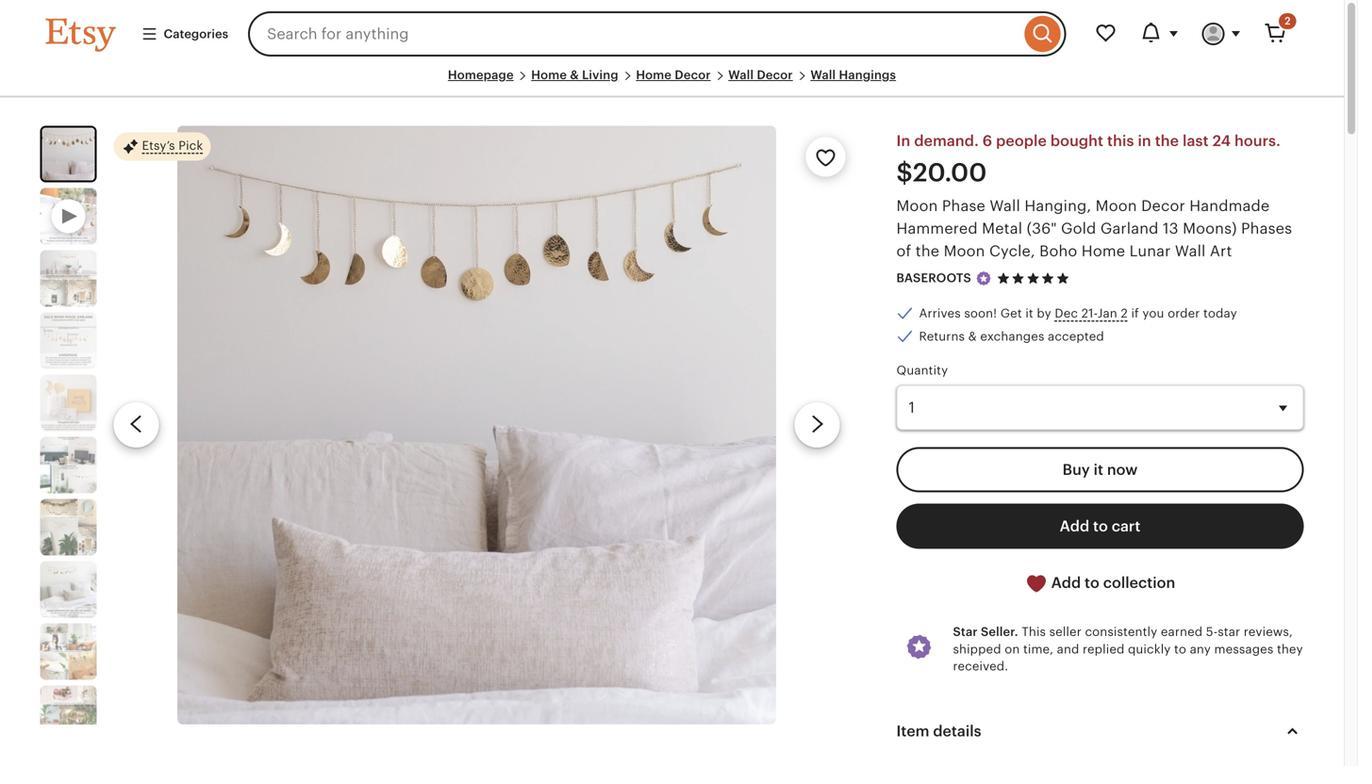 Task type: locate. For each thing, give the bounding box(es) containing it.
add inside button
[[1060, 518, 1090, 535]]

boho
[[1040, 243, 1077, 260]]

1 horizontal spatial 2
[[1285, 15, 1291, 27]]

wall up metal
[[990, 198, 1020, 215]]

quantity
[[896, 364, 948, 378]]

2 vertical spatial to
[[1174, 643, 1187, 657]]

add for add to collection
[[1051, 575, 1081, 592]]

home
[[531, 68, 567, 82], [636, 68, 672, 82], [1082, 243, 1125, 260]]

it right buy
[[1094, 462, 1103, 478]]

wall left hangings
[[810, 68, 836, 82]]

cycle,
[[989, 243, 1035, 260]]

Search for anything text field
[[248, 11, 1020, 57]]

phases
[[1241, 220, 1292, 237]]

if
[[1131, 307, 1139, 321]]

1 horizontal spatial decor
[[757, 68, 793, 82]]

the
[[1155, 133, 1179, 150], [916, 243, 940, 260]]

now
[[1107, 462, 1138, 478]]

1 horizontal spatial the
[[1155, 133, 1179, 150]]

moon
[[896, 198, 938, 215], [1096, 198, 1137, 215], [944, 243, 985, 260]]

0 vertical spatial it
[[1026, 307, 1034, 321]]

lunar
[[1130, 243, 1171, 260]]

last
[[1183, 133, 1209, 150]]

by
[[1037, 307, 1052, 321]]

0 vertical spatial add
[[1060, 518, 1090, 535]]

jan
[[1098, 307, 1118, 321]]

of
[[896, 243, 911, 260]]

hours.
[[1235, 133, 1281, 150]]

0 vertical spatial 2
[[1285, 15, 1291, 27]]

item details button
[[880, 709, 1321, 755]]

moon phase wall hanging moon decor handmade hammered metal image 2 image
[[40, 250, 97, 307]]

&
[[570, 68, 579, 82], [968, 330, 977, 344]]

wall decor link
[[728, 68, 793, 82]]

0 horizontal spatial &
[[570, 68, 579, 82]]

decor left wall decor link
[[675, 68, 711, 82]]

1 vertical spatial to
[[1085, 575, 1100, 592]]

this
[[1022, 625, 1046, 640]]

1 vertical spatial it
[[1094, 462, 1103, 478]]

none search field inside categories banner
[[248, 11, 1066, 57]]

wall
[[728, 68, 754, 82], [810, 68, 836, 82], [990, 198, 1020, 215], [1175, 243, 1206, 260]]

1 vertical spatial 2
[[1121, 307, 1128, 321]]

moon phase wall hanging moon decor handmade hammered metal image 6 image
[[40, 499, 97, 556]]

hangings
[[839, 68, 896, 82]]

1 vertical spatial the
[[916, 243, 940, 260]]

categories
[[164, 27, 228, 41]]

1 horizontal spatial &
[[968, 330, 977, 344]]

baseroots
[[896, 271, 971, 285]]

received.
[[953, 660, 1008, 674]]

21-
[[1082, 307, 1098, 321]]

(36"
[[1027, 220, 1057, 237]]

home & living
[[531, 68, 618, 82]]

0 horizontal spatial home
[[531, 68, 567, 82]]

pick
[[178, 139, 203, 153]]

hanging,
[[1025, 198, 1092, 215]]

messages
[[1214, 643, 1274, 657]]

consistently
[[1085, 625, 1158, 640]]

home left living
[[531, 68, 567, 82]]

1 horizontal spatial it
[[1094, 462, 1103, 478]]

& inside menu bar
[[570, 68, 579, 82]]

0 horizontal spatial decor
[[675, 68, 711, 82]]

add to cart button
[[896, 504, 1304, 549]]

add for add to cart
[[1060, 518, 1090, 535]]

the right the in
[[1155, 133, 1179, 150]]

handmade
[[1190, 198, 1270, 215]]

home down gold
[[1082, 243, 1125, 260]]

& for home
[[570, 68, 579, 82]]

buy
[[1063, 462, 1090, 478]]

gold
[[1061, 220, 1096, 237]]

decor for home decor
[[675, 68, 711, 82]]

wall hangings link
[[810, 68, 896, 82]]

1 horizontal spatial home
[[636, 68, 672, 82]]

dec
[[1055, 307, 1078, 321]]

moon up garland
[[1096, 198, 1137, 215]]

add up seller
[[1051, 575, 1081, 592]]

1 vertical spatial add
[[1051, 575, 1081, 592]]

it
[[1026, 307, 1034, 321], [1094, 462, 1103, 478]]

categories button
[[127, 17, 242, 51]]

decor
[[675, 68, 711, 82], [757, 68, 793, 82], [1141, 198, 1185, 215]]

0 vertical spatial the
[[1155, 133, 1179, 150]]

menu bar
[[46, 68, 1298, 98]]

cart
[[1112, 518, 1141, 535]]

None search field
[[248, 11, 1066, 57]]

moon phase wall hanging moon decor handmade hammered metal image 1 image
[[177, 126, 776, 725], [42, 128, 95, 181]]

& right returns
[[968, 330, 977, 344]]

categories banner
[[12, 0, 1332, 68]]

add
[[1060, 518, 1090, 535], [1051, 575, 1081, 592]]

add left cart
[[1060, 518, 1090, 535]]

moon up star_seller icon
[[944, 243, 985, 260]]

seller
[[1049, 625, 1082, 640]]

home down search for anything text field
[[636, 68, 672, 82]]

item details
[[896, 724, 982, 741]]

decor for wall decor
[[757, 68, 793, 82]]

to left collection
[[1085, 575, 1100, 592]]

0 horizontal spatial 2
[[1121, 307, 1128, 321]]

star
[[953, 625, 978, 640]]

& left living
[[570, 68, 579, 82]]

to left cart
[[1093, 518, 1108, 535]]

0 vertical spatial &
[[570, 68, 579, 82]]

etsy's pick
[[142, 139, 203, 153]]

2 horizontal spatial home
[[1082, 243, 1125, 260]]

2 horizontal spatial moon
[[1096, 198, 1137, 215]]

garland
[[1101, 220, 1159, 237]]

to inside button
[[1093, 518, 1108, 535]]

to down earned
[[1174, 643, 1187, 657]]

0 horizontal spatial the
[[916, 243, 940, 260]]

2
[[1285, 15, 1291, 27], [1121, 307, 1128, 321]]

arrives
[[919, 307, 961, 321]]

2 horizontal spatial decor
[[1141, 198, 1185, 215]]

moon phase wall hanging moon decor handmade hammered metal image 5 image
[[40, 437, 97, 494]]

seller.
[[981, 625, 1018, 640]]

star seller.
[[953, 625, 1018, 640]]

2 inside categories banner
[[1285, 15, 1291, 27]]

decor left wall hangings
[[757, 68, 793, 82]]

moon phase wall hanging moon decor handmade hammered metal image 8 image
[[40, 624, 97, 681]]

it left by
[[1026, 307, 1034, 321]]

1 vertical spatial &
[[968, 330, 977, 344]]

exchanges
[[980, 330, 1045, 344]]

moon up hammered
[[896, 198, 938, 215]]

decor up 13
[[1141, 198, 1185, 215]]

to inside button
[[1085, 575, 1100, 592]]

the inside moon phase wall hanging, moon decor handmade hammered metal (36" gold garland 13 moons) phases of the moon cycle, boho home lunar wall art
[[916, 243, 940, 260]]

0 vertical spatial to
[[1093, 518, 1108, 535]]

the right of
[[916, 243, 940, 260]]

add inside button
[[1051, 575, 1081, 592]]

details
[[933, 724, 982, 741]]

wall right home decor
[[728, 68, 754, 82]]

to
[[1093, 518, 1108, 535], [1085, 575, 1100, 592], [1174, 643, 1187, 657]]

accepted
[[1048, 330, 1104, 344]]

bought
[[1051, 133, 1104, 150]]



Task type: vqa. For each thing, say whether or not it's contained in the screenshot.
ADDING
no



Task type: describe. For each thing, give the bounding box(es) containing it.
1 horizontal spatial moon
[[944, 243, 985, 260]]

to for cart
[[1093, 518, 1108, 535]]

in demand. 6 people bought this in the last 24 hours. $20.00
[[896, 133, 1281, 187]]

baseroots link
[[896, 271, 971, 285]]

shipped
[[953, 643, 1001, 657]]

any
[[1190, 643, 1211, 657]]

order
[[1168, 307, 1200, 321]]

they
[[1277, 643, 1303, 657]]

to for collection
[[1085, 575, 1100, 592]]

time,
[[1023, 643, 1054, 657]]

& for returns
[[968, 330, 977, 344]]

arrives soon! get it by dec 21-jan 2 if you order today
[[919, 307, 1237, 321]]

13
[[1163, 220, 1179, 237]]

returns
[[919, 330, 965, 344]]

$20.00
[[896, 158, 987, 187]]

quickly
[[1128, 643, 1171, 657]]

to inside the this seller consistently earned 5-star reviews, shipped on time, and replied quickly to any messages they received.
[[1174, 643, 1187, 657]]

moon phase wall hanging, moon decor handmade hammered metal (36" gold garland 13 moons) phases of the moon cycle, boho home lunar wall art
[[896, 198, 1292, 260]]

returns & exchanges accepted
[[919, 330, 1104, 344]]

you
[[1143, 307, 1164, 321]]

home inside moon phase wall hanging, moon decor handmade hammered metal (36" gold garland 13 moons) phases of the moon cycle, boho home lunar wall art
[[1082, 243, 1125, 260]]

and
[[1057, 643, 1079, 657]]

menu bar containing homepage
[[46, 68, 1298, 98]]

wall down moons)
[[1175, 243, 1206, 260]]

on
[[1005, 643, 1020, 657]]

0 horizontal spatial moon phase wall hanging moon decor handmade hammered metal image 1 image
[[42, 128, 95, 181]]

24
[[1213, 133, 1231, 150]]

etsy's
[[142, 139, 175, 153]]

1 horizontal spatial moon phase wall hanging moon decor handmade hammered metal image 1 image
[[177, 126, 776, 725]]

moon phase wall hanging moon decor handmade hammered metal image 4 image
[[40, 375, 97, 432]]

reviews,
[[1244, 625, 1293, 640]]

decor inside moon phase wall hanging, moon decor handmade hammered metal (36" gold garland 13 moons) phases of the moon cycle, boho home lunar wall art
[[1141, 198, 1185, 215]]

home & living link
[[531, 68, 618, 82]]

today
[[1204, 307, 1237, 321]]

homepage
[[448, 68, 514, 82]]

home for home decor
[[636, 68, 672, 82]]

home decor link
[[636, 68, 711, 82]]

moon phase wall hanging moon decor handmade hammered metal image 7 image
[[40, 562, 97, 618]]

homepage link
[[448, 68, 514, 82]]

soon! get
[[964, 307, 1022, 321]]

wall hangings
[[810, 68, 896, 82]]

add to collection button
[[896, 561, 1304, 607]]

it inside buy it now "button"
[[1094, 462, 1103, 478]]

buy it now button
[[896, 447, 1304, 493]]

item
[[896, 724, 929, 741]]

moons)
[[1183, 220, 1237, 237]]

wall decor
[[728, 68, 793, 82]]

6
[[983, 133, 992, 150]]

people
[[996, 133, 1047, 150]]

home decor
[[636, 68, 711, 82]]

moon phase wall hanging moon decor handmade hammered metal image 9 image
[[40, 686, 97, 743]]

moon phase wall hanging moon decor handmade hammered metal image 3 image
[[40, 313, 97, 369]]

art
[[1210, 243, 1232, 260]]

star_seller image
[[975, 270, 992, 287]]

replied
[[1083, 643, 1125, 657]]

add to collection
[[1048, 575, 1175, 592]]

add to cart
[[1060, 518, 1141, 535]]

0 horizontal spatial it
[[1026, 307, 1034, 321]]

demand.
[[914, 133, 979, 150]]

phase
[[942, 198, 986, 215]]

earned
[[1161, 625, 1203, 640]]

living
[[582, 68, 618, 82]]

etsy's pick button
[[114, 132, 211, 162]]

buy it now
[[1063, 462, 1138, 478]]

collection
[[1103, 575, 1175, 592]]

this seller consistently earned 5-star reviews, shipped on time, and replied quickly to any messages they received.
[[953, 625, 1303, 674]]

0 horizontal spatial moon
[[896, 198, 938, 215]]

home for home & living
[[531, 68, 567, 82]]

5-
[[1206, 625, 1218, 640]]

the inside in demand. 6 people bought this in the last 24 hours. $20.00
[[1155, 133, 1179, 150]]

metal
[[982, 220, 1023, 237]]

in
[[896, 133, 911, 150]]

this
[[1107, 133, 1134, 150]]

2 link
[[1253, 11, 1298, 57]]

hammered
[[896, 220, 978, 237]]

star
[[1218, 625, 1240, 640]]



